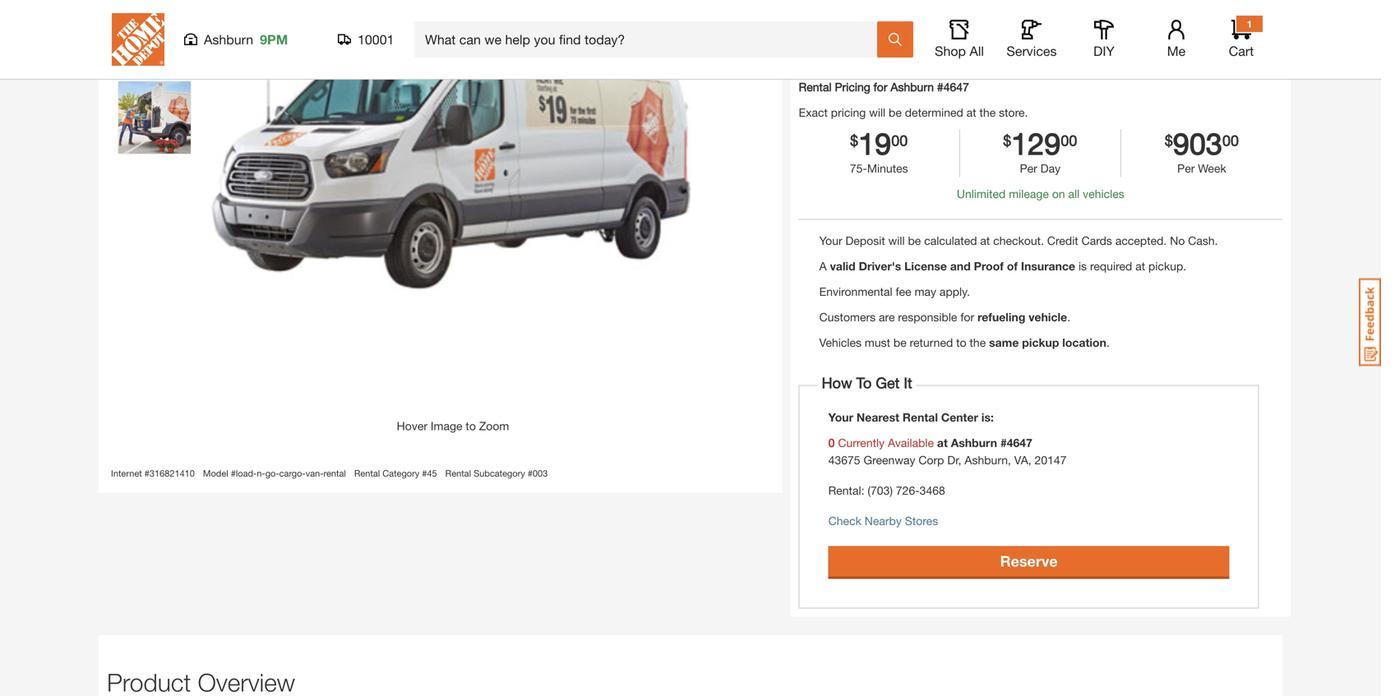 Task type: locate. For each thing, give the bounding box(es) containing it.
1 vertical spatial your
[[829, 411, 854, 425]]

a valid driver's license and proof of insurance is required at pickup.
[[820, 260, 1187, 273]]

shop all button
[[934, 20, 986, 59]]

, left va
[[1009, 454, 1012, 467]]

0 horizontal spatial and
[[925, 2, 945, 15]]

must
[[1173, 2, 1199, 15], [865, 336, 891, 350]]

, right corp on the bottom of page
[[959, 454, 962, 467]]

00 for 903
[[1223, 132, 1240, 149]]

10001
[[358, 32, 394, 47]]

1 horizontal spatial $
[[1004, 132, 1012, 149]]

0 horizontal spatial 4647
[[944, 80, 970, 94]]

may up they
[[973, 2, 995, 15]]

rental
[[1110, 2, 1143, 15], [799, 80, 832, 94], [903, 411, 939, 425], [354, 468, 380, 479], [446, 468, 471, 479]]

0 vertical spatial store.
[[1078, 2, 1107, 15]]

19
[[859, 126, 892, 161]]

1 horizontal spatial returned
[[1218, 2, 1261, 15]]

store.
[[1078, 2, 1107, 15], [1000, 106, 1029, 119]]

1 vertical spatial returned
[[910, 336, 954, 350]]

to inside the vehicle make, model and year may vary slightly by store. rental vans must be returned to the original store from which they were rented. see more details
[[1265, 2, 1275, 15]]

category
[[383, 468, 420, 479]]

1 vertical spatial 4647
[[1007, 437, 1033, 450]]

1 vertical spatial to
[[957, 336, 967, 350]]

. right pickup
[[1107, 336, 1110, 350]]

# inside 0 currently available at ashburn # 4647 43675 greenway corp dr , ashburn , va , 20147
[[1001, 437, 1007, 450]]

your for your deposit will be calculated at checkout. credit cards accepted. no cash.
[[820, 234, 843, 248]]

0 horizontal spatial will
[[870, 106, 886, 119]]

1 $ from the left
[[851, 132, 859, 149]]

75-minutes
[[850, 162, 909, 175]]

1 horizontal spatial ,
[[1009, 454, 1012, 467]]

shop
[[935, 43, 967, 59]]

will for pricing
[[870, 106, 886, 119]]

. up 'location'
[[1068, 311, 1071, 324]]

129 dollars and 00 cents element containing $
[[1004, 130, 1012, 158]]

hover image to zoom link
[[206, 0, 700, 435]]

and up apply.
[[951, 260, 971, 273]]

returned down responsible
[[910, 336, 954, 350]]

0 horizontal spatial $
[[851, 132, 859, 149]]

0 vertical spatial the
[[816, 23, 832, 37]]

2 horizontal spatial 00
[[1223, 132, 1240, 149]]

a
[[820, 260, 827, 273]]

2 vertical spatial the
[[970, 336, 986, 350]]

0 horizontal spatial .
[[1068, 311, 1071, 324]]

your up a
[[820, 234, 843, 248]]

$ inside $ 903 00
[[1166, 132, 1174, 149]]

1 horizontal spatial to
[[957, 336, 967, 350]]

1 horizontal spatial .
[[1107, 336, 1110, 350]]

per left week
[[1178, 162, 1196, 175]]

0 vertical spatial may
[[973, 2, 995, 15]]

00 up minutes
[[892, 132, 908, 149]]

0 horizontal spatial to
[[466, 420, 476, 433]]

must inside the vehicle make, model and year may vary slightly by store. rental vans must be returned to the original store from which they were rented. see more details
[[1173, 2, 1199, 15]]

$ inside the $ 129 00
[[1004, 132, 1012, 149]]

at up dr
[[938, 437, 948, 450]]

ashburn
[[204, 32, 253, 47], [891, 80, 935, 94], [952, 437, 998, 450], [965, 454, 1009, 467]]

at down accepted.
[[1136, 260, 1146, 273]]

2 $ from the left
[[1004, 132, 1012, 149]]

ashburn right dr
[[965, 454, 1009, 467]]

0 horizontal spatial 00
[[892, 132, 908, 149]]

be up me button at the top right of page
[[1202, 2, 1215, 15]]

$
[[851, 132, 859, 149], [1004, 132, 1012, 149], [1166, 132, 1174, 149]]

exact
[[799, 106, 828, 119]]

nearest
[[857, 411, 900, 425]]

and left year
[[925, 2, 945, 15]]

0 vertical spatial will
[[870, 106, 886, 119]]

will for deposit
[[889, 234, 905, 248]]

1 horizontal spatial will
[[889, 234, 905, 248]]

returned
[[1218, 2, 1261, 15], [910, 336, 954, 350]]

at up proof in the right of the page
[[981, 234, 991, 248]]

00 up all
[[1061, 132, 1078, 149]]

model
[[890, 2, 922, 15]]

week
[[1199, 162, 1227, 175]]

rental left "vans"
[[1110, 2, 1143, 15]]

0 vertical spatial for
[[874, 80, 888, 94]]

for up vehicles must be returned to the same pickup location .
[[961, 311, 975, 324]]

hover image to zoom
[[397, 420, 509, 433]]

the home depot logo image
[[112, 13, 165, 66]]

00 for 19
[[892, 132, 908, 149]]

your
[[820, 234, 843, 248], [829, 411, 854, 425]]

your for your nearest rental center is:
[[829, 411, 854, 425]]

1 vertical spatial store.
[[1000, 106, 1029, 119]]

must down are
[[865, 336, 891, 350]]

rental: (703) 726-3468
[[829, 484, 946, 498]]

1 vertical spatial may
[[915, 285, 937, 299]]

will up driver's
[[889, 234, 905, 248]]

0 vertical spatial and
[[925, 2, 945, 15]]

2 , from the left
[[1009, 454, 1012, 467]]

minutes
[[868, 162, 909, 175]]

per for 903
[[1178, 162, 1196, 175]]

0 horizontal spatial ,
[[959, 454, 962, 467]]

be up license
[[909, 234, 922, 248]]

diy
[[1094, 43, 1115, 59]]

1 vertical spatial must
[[865, 336, 891, 350]]

are
[[879, 311, 895, 324]]

model
[[203, 468, 228, 479]]

903
[[1174, 126, 1223, 161]]

load n go rental van large 03 a.2 image
[[118, 81, 191, 154]]

1 , from the left
[[959, 454, 962, 467]]

the right determined on the top of the page
[[980, 106, 996, 119]]

,
[[959, 454, 962, 467], [1009, 454, 1012, 467], [1029, 454, 1032, 467]]

19 dollars and 00 cents element containing 00
[[892, 130, 908, 158]]

on
[[1053, 187, 1066, 201]]

day
[[1041, 162, 1061, 175]]

003
[[533, 468, 548, 479]]

from
[[905, 23, 928, 37]]

2 vertical spatial to
[[466, 420, 476, 433]]

1 horizontal spatial 00
[[1061, 132, 1078, 149]]

0 vertical spatial your
[[820, 234, 843, 248]]

stores
[[905, 515, 939, 528]]

store. up 129 on the top
[[1000, 106, 1029, 119]]

more
[[839, 44, 865, 58]]

1 per from the left
[[1020, 162, 1038, 175]]

0 vertical spatial .
[[1068, 311, 1071, 324]]

accepted.
[[1116, 234, 1168, 248]]

diy button
[[1078, 20, 1131, 59]]

19 dollars and 00 cents element
[[799, 126, 960, 161], [859, 126, 892, 161], [851, 130, 859, 158], [892, 130, 908, 158]]

00 inside $ 19 00
[[892, 132, 908, 149]]

nearby
[[865, 515, 902, 528]]

your up 0
[[829, 411, 854, 425]]

insurance
[[1022, 260, 1076, 273]]

129 dollars and 00 cents element containing 00
[[1061, 130, 1078, 158]]

will down rental pricing for ashburn # 4647
[[870, 106, 886, 119]]

load-
[[236, 468, 257, 479]]

2 horizontal spatial ,
[[1029, 454, 1032, 467]]

internet
[[111, 468, 142, 479]]

ashburn left 9pm
[[204, 32, 253, 47]]

pickup
[[1023, 336, 1060, 350]]

year
[[948, 2, 970, 15]]

4647 up determined on the top of the page
[[944, 80, 970, 94]]

the left same
[[970, 336, 986, 350]]

me
[[1168, 43, 1186, 59]]

1 vertical spatial for
[[961, 311, 975, 324]]

1 horizontal spatial 4647
[[1007, 437, 1033, 450]]

4647
[[944, 80, 970, 94], [1007, 437, 1033, 450]]

rental up exact
[[799, 80, 832, 94]]

store. inside the vehicle make, model and year may vary slightly by store. rental vans must be returned to the original store from which they were rented. see more details
[[1078, 2, 1107, 15]]

vehicle make, model and year may vary slightly by store. rental vans must be returned to the original store from which they were rented. see more details
[[816, 2, 1275, 58]]

may inside the vehicle make, model and year may vary slightly by store. rental vans must be returned to the original store from which they were rented. see more details
[[973, 2, 995, 15]]

1 vertical spatial will
[[889, 234, 905, 248]]

00 inside the $ 129 00
[[1061, 132, 1078, 149]]

all
[[970, 43, 985, 59]]

0 horizontal spatial per
[[1020, 162, 1038, 175]]

proof
[[974, 260, 1004, 273]]

1 horizontal spatial may
[[973, 2, 995, 15]]

returned up 1
[[1218, 2, 1261, 15]]

1 horizontal spatial must
[[1173, 2, 1199, 15]]

2 per from the left
[[1178, 162, 1196, 175]]

1 horizontal spatial and
[[951, 260, 971, 273]]

19 dollars and 00 cents element containing $
[[851, 130, 859, 158]]

4647 up va
[[1007, 437, 1033, 450]]

$ inside $ 19 00
[[851, 132, 859, 149]]

corp
[[919, 454, 945, 467]]

will
[[870, 106, 886, 119], [889, 234, 905, 248]]

be down are
[[894, 336, 907, 350]]

00 inside $ 903 00
[[1223, 132, 1240, 149]]

the
[[816, 23, 832, 37], [980, 106, 996, 119], [970, 336, 986, 350]]

be down rental pricing for ashburn # 4647
[[889, 106, 902, 119]]

3 $ from the left
[[1166, 132, 1174, 149]]

1 horizontal spatial store.
[[1078, 2, 1107, 15]]

get
[[876, 374, 900, 392]]

per left the day
[[1020, 162, 1038, 175]]

no
[[1171, 234, 1186, 248]]

credit
[[1048, 234, 1079, 248]]

2 horizontal spatial $
[[1166, 132, 1174, 149]]

1 horizontal spatial per
[[1178, 162, 1196, 175]]

the up see
[[816, 23, 832, 37]]

store
[[876, 23, 901, 37]]

calculated
[[925, 234, 978, 248]]

and inside the vehicle make, model and year may vary slightly by store. rental vans must be returned to the original store from which they were rented. see more details
[[925, 2, 945, 15]]

$ 129 00
[[1004, 126, 1078, 161]]

1 00 from the left
[[892, 132, 908, 149]]

reserve button
[[829, 547, 1230, 577]]

0 vertical spatial returned
[[1218, 2, 1261, 15]]

me button
[[1151, 20, 1203, 59]]

is
[[1079, 260, 1088, 273]]

3 00 from the left
[[1223, 132, 1240, 149]]

may right fee
[[915, 285, 937, 299]]

for right the pricing
[[874, 80, 888, 94]]

129 dollars and 00 cents element
[[961, 126, 1121, 161], [1012, 126, 1061, 161], [1004, 130, 1012, 158], [1061, 130, 1078, 158]]

returned inside the vehicle make, model and year may vary slightly by store. rental vans must be returned to the original store from which they were rented. see more details
[[1218, 2, 1261, 15]]

at inside 0 currently available at ashburn # 4647 43675 greenway corp dr , ashburn , va , 20147
[[938, 437, 948, 450]]

per week
[[1178, 162, 1227, 175]]

may
[[973, 2, 995, 15], [915, 285, 937, 299]]

vary
[[998, 2, 1019, 15]]

available
[[888, 437, 934, 450]]

rental right 45
[[446, 468, 471, 479]]

store. right by
[[1078, 2, 1107, 15]]

must right "vans"
[[1173, 2, 1199, 15]]

0 vertical spatial to
[[1265, 2, 1275, 15]]

00 up week
[[1223, 132, 1240, 149]]

903 dollars and 00 cents element
[[1122, 126, 1283, 161], [1174, 126, 1223, 161], [1166, 130, 1174, 158], [1223, 130, 1240, 158]]

, left 20147
[[1029, 454, 1032, 467]]

at
[[967, 106, 977, 119], [981, 234, 991, 248], [1136, 260, 1146, 273], [938, 437, 948, 450]]

0 vertical spatial must
[[1173, 2, 1199, 15]]

2 00 from the left
[[1061, 132, 1078, 149]]

2 horizontal spatial to
[[1265, 2, 1275, 15]]

1 vertical spatial .
[[1107, 336, 1110, 350]]

for
[[874, 80, 888, 94], [961, 311, 975, 324]]

details
[[868, 44, 903, 58]]

0 horizontal spatial store.
[[1000, 106, 1029, 119]]



Task type: vqa. For each thing, say whether or not it's contained in the screenshot.
"Category"
yes



Task type: describe. For each thing, give the bounding box(es) containing it.
rental
[[324, 468, 346, 479]]

$ for 903
[[1166, 132, 1174, 149]]

see
[[816, 44, 836, 58]]

pricing
[[835, 80, 871, 94]]

4647 inside 0 currently available at ashburn # 4647 43675 greenway corp dr , ashburn , va , 20147
[[1007, 437, 1033, 450]]

make,
[[855, 2, 887, 15]]

cart
[[1230, 43, 1255, 59]]

rental pricing for ashburn # 4647
[[799, 80, 970, 94]]

per for 129
[[1020, 162, 1038, 175]]

rental right rental
[[354, 468, 380, 479]]

go-
[[265, 468, 279, 479]]

(703)
[[868, 484, 893, 498]]

0 horizontal spatial must
[[865, 336, 891, 350]]

0 vertical spatial 4647
[[944, 80, 970, 94]]

mileage
[[1009, 187, 1050, 201]]

valid
[[831, 260, 856, 273]]

they
[[965, 23, 987, 37]]

unlimited
[[957, 187, 1006, 201]]

1
[[1248, 18, 1253, 30]]

pricing
[[831, 106, 866, 119]]

customers are responsible for refueling vehicle .
[[820, 311, 1071, 324]]

$ for 19
[[851, 132, 859, 149]]

license
[[905, 260, 948, 273]]

currently
[[839, 437, 885, 450]]

which
[[931, 23, 962, 37]]

129
[[1012, 126, 1061, 161]]

per day
[[1020, 162, 1061, 175]]

3468
[[920, 484, 946, 498]]

image
[[431, 420, 463, 433]]

driver's
[[859, 260, 902, 273]]

services
[[1007, 43, 1057, 59]]

check nearby stores link
[[829, 515, 939, 528]]

vehicle
[[816, 2, 852, 15]]

deposit
[[846, 234, 886, 248]]

of
[[1008, 260, 1018, 273]]

1 horizontal spatial for
[[961, 311, 975, 324]]

0
[[829, 437, 835, 450]]

ashburn up exact pricing will be determined at the store.
[[891, 80, 935, 94]]

What can we help you find today? search field
[[425, 22, 877, 57]]

726-
[[897, 484, 920, 498]]

1 vertical spatial the
[[980, 106, 996, 119]]

0 horizontal spatial may
[[915, 285, 937, 299]]

45
[[427, 468, 437, 479]]

customers
[[820, 311, 876, 324]]

be inside the vehicle make, model and year may vary slightly by store. rental vans must be returned to the original store from which they were rented. see more details
[[1202, 2, 1215, 15]]

center
[[942, 411, 979, 425]]

rental up available
[[903, 411, 939, 425]]

903 dollars and 00 cents element containing $
[[1166, 130, 1174, 158]]

check nearby stores
[[829, 515, 939, 528]]

all
[[1069, 187, 1080, 201]]

cards
[[1082, 234, 1113, 248]]

slightly
[[1023, 2, 1059, 15]]

3 , from the left
[[1029, 454, 1032, 467]]

vehicles
[[1084, 187, 1125, 201]]

environmental fee may apply.
[[820, 285, 971, 299]]

$ 19 00
[[851, 126, 908, 161]]

at right determined on the top of the page
[[967, 106, 977, 119]]

vans
[[1146, 2, 1170, 15]]

1 vertical spatial and
[[951, 260, 971, 273]]

how
[[822, 374, 853, 392]]

location
[[1063, 336, 1107, 350]]

services button
[[1006, 20, 1059, 59]]

your nearest rental center is:
[[829, 411, 994, 425]]

vehicle
[[1029, 311, 1068, 324]]

the inside the vehicle make, model and year may vary slightly by store. rental vans must be returned to the original store from which they were rented. see more details
[[816, 23, 832, 37]]

cargo-
[[279, 468, 306, 479]]

rental inside the vehicle make, model and year may vary slightly by store. rental vans must be returned to the original store from which they were rented. see more details
[[1110, 2, 1143, 15]]

ashburn up dr
[[952, 437, 998, 450]]

exact pricing will be determined at the store.
[[799, 106, 1029, 119]]

903 dollars and 00 cents element containing 00
[[1223, 130, 1240, 158]]

determined
[[905, 106, 964, 119]]

internet # 316821410 model # load-n-go-cargo-van-rental rental category # 45 rental subcategory # 003
[[111, 468, 548, 479]]

by
[[1062, 2, 1074, 15]]

see more details link
[[816, 44, 903, 58]]

it
[[904, 374, 913, 392]]

original
[[835, 23, 872, 37]]

va
[[1015, 454, 1029, 467]]

same
[[990, 336, 1020, 350]]

0 horizontal spatial returned
[[910, 336, 954, 350]]

to
[[857, 374, 872, 392]]

$ for 129
[[1004, 132, 1012, 149]]

shop all
[[935, 43, 985, 59]]

00 for 129
[[1061, 132, 1078, 149]]

load n go rental van large 02 a.1 image
[[118, 0, 191, 67]]

$ 903 00
[[1166, 126, 1240, 161]]

how to get it
[[818, 374, 917, 392]]

greenway
[[864, 454, 916, 467]]

0 currently available at ashburn # 4647 43675 greenway corp dr , ashburn , va , 20147
[[829, 437, 1067, 467]]

your deposit will be calculated at checkout. credit cards accepted. no cash.
[[820, 234, 1219, 248]]

apply.
[[940, 285, 971, 299]]

0 horizontal spatial for
[[874, 80, 888, 94]]

rental:
[[829, 484, 865, 498]]

feedback link image
[[1360, 278, 1382, 367]]

vehicles
[[820, 336, 862, 350]]

pickup.
[[1149, 260, 1187, 273]]

were
[[990, 23, 1015, 37]]

43675
[[829, 454, 861, 467]]

check
[[829, 515, 862, 528]]

9pm
[[260, 32, 288, 47]]

reserve
[[1001, 553, 1058, 571]]



